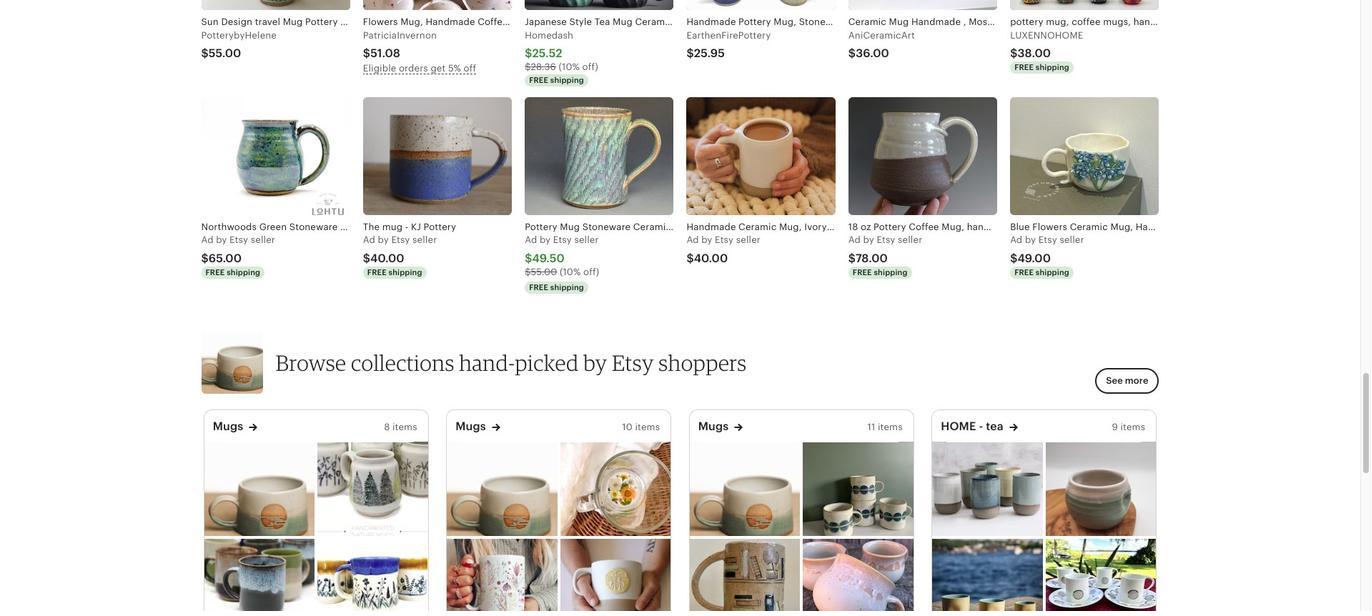 Task type: describe. For each thing, give the bounding box(es) containing it.
eligible
[[363, 63, 396, 74]]

more
[[1125, 376, 1149, 386]]

b inside the mug - kj pottery a d b y etsy seller $ 40.00 free shipping
[[378, 235, 384, 246]]

collections
[[351, 350, 455, 376]]

d inside pottery mug stoneware ceramic coffee cup handmade mug a d b y etsy seller $ 49.50 $ 55.00 (10% off) free shipping
[[531, 235, 537, 246]]

49.00
[[1018, 252, 1051, 264]]

a for 49.00
[[1011, 235, 1017, 246]]

browse collections hand-picked by etsy shoppers
[[276, 350, 747, 376]]

free inside the mug - kj pottery a d b y etsy seller $ 40.00 free shipping
[[367, 268, 387, 276]]

78.00
[[856, 252, 888, 264]]

earthenfirepottery $ 25.95
[[687, 30, 771, 59]]

y inside the mug - kj pottery a d b y etsy seller $ 40.00 free shipping
[[384, 235, 389, 246]]

9 items
[[1112, 422, 1146, 433]]

8 items
[[384, 422, 417, 433]]

55.00 inside potterybyhelene $ 55.00
[[209, 47, 241, 59]]

kj
[[411, 222, 421, 233]]

free inside luxennohome $ 38.00 free shipping
[[1015, 63, 1034, 71]]

get
[[431, 63, 446, 74]]

9
[[1112, 422, 1118, 433]]

stoneware handpainted coffee mug, stoneware coffe mug, floral coffee mug, beer jug,  handmade mug pottery, handpainted ceramics. image
[[318, 539, 428, 611]]

a d b y etsy seller $ 49.00 free shipping
[[1011, 235, 1085, 276]]

homedash $ 25.52 $ 28.36 (10% off) free shipping
[[525, 30, 598, 84]]

aniceramicart
[[849, 30, 915, 40]]

a inside the mug - kj pottery a d b y etsy seller $ 40.00 free shipping
[[363, 235, 370, 246]]

tea
[[986, 421, 1004, 433]]

38.00
[[1018, 47, 1051, 59]]

11
[[868, 422, 876, 433]]

the mug - kj pottery a d b y etsy seller $ 40.00 free shipping
[[363, 222, 456, 276]]

b for 65.00
[[216, 235, 222, 246]]

mug inside flowers mug, handmade coffee mug, ceramic mug patriciainvernon $ 51.08 eligible orders get 5% off
[[577, 17, 597, 27]]

49.50
[[532, 252, 565, 264]]

etsy right by
[[612, 350, 654, 376]]

y for 78.00
[[869, 235, 874, 246]]

65.00
[[209, 252, 242, 264]]

cup
[[707, 222, 726, 233]]

wine cups image
[[1046, 442, 1156, 536]]

b for 78.00
[[863, 235, 870, 246]]

shipping inside pottery mug stoneware ceramic coffee cup handmade mug a d b y etsy seller $ 49.50 $ 55.00 (10% off) free shipping
[[551, 283, 584, 292]]

ceramic inside flowers mug, handmade coffee mug, ceramic mug patriciainvernon $ 51.08 eligible orders get 5% off
[[536, 17, 574, 27]]

home - tea
[[941, 421, 1004, 433]]

b inside pottery mug stoneware ceramic coffee cup handmade mug a d b y etsy seller $ 49.50 $ 55.00 (10% off) free shipping
[[540, 235, 546, 246]]

etsy inside a d b y etsy seller $ 78.00 free shipping
[[877, 235, 896, 246]]

browse
[[276, 350, 346, 376]]

etsy inside the mug - kj pottery a d b y etsy seller $ 40.00 free shipping
[[391, 235, 410, 246]]

a for 65.00
[[201, 235, 208, 246]]

40.00 inside the mug - kj pottery a d b y etsy seller $ 40.00 free shipping
[[370, 252, 404, 264]]

ceramic inside pottery mug stoneware ceramic coffee cup handmade mug a d b y etsy seller $ 49.50 $ 55.00 (10% off) free shipping
[[633, 222, 672, 233]]

handmade inside pottery mug stoneware ceramic coffee cup handmade mug a d b y etsy seller $ 49.50 $ 55.00 (10% off) free shipping
[[728, 222, 778, 233]]

pottery inside pottery mug stoneware ceramic coffee cup handmade mug a d b y etsy seller $ 49.50 $ 55.00 (10% off) free shipping
[[525, 222, 558, 233]]

a d b y etsy seller $ 65.00 free shipping
[[201, 235, 275, 276]]

etsy inside a d b y etsy seller $ 49.00 free shipping
[[1039, 235, 1057, 246]]

hand-
[[459, 350, 515, 376]]

y for 49.00
[[1031, 235, 1036, 246]]

sun design travel mug pottery mug coffee cup hand-made microwave and dishwasher safe 14 oz image
[[201, 0, 350, 10]]

28.36
[[531, 61, 556, 72]]

free inside a d b y etsy seller $ 78.00 free shipping
[[853, 268, 872, 276]]

free inside a d b y etsy seller $ 65.00 free shipping
[[206, 268, 225, 276]]

items for 8 items
[[393, 422, 417, 433]]

seller for 65.00
[[251, 235, 275, 246]]

off) inside pottery mug stoneware ceramic coffee cup handmade mug a d b y etsy seller $ 49.50 $ 55.00 (10% off) free shipping
[[584, 266, 599, 277]]

picked
[[515, 350, 579, 376]]

mugs for 11 items
[[698, 421, 729, 433]]

northwoods green stoneware mug - personalized hygge pottery - made to order image
[[201, 97, 350, 215]]

the
[[363, 222, 380, 233]]

a for 40.00
[[687, 235, 693, 246]]

see more link
[[1096, 368, 1160, 394]]

ceramic mug handmade , mosaic coffee mug, coffee mug, pottery cup image
[[849, 0, 998, 10]]

aniceramicart $ 36.00
[[849, 30, 915, 59]]

stoneware ceramic tumblers, 10 fl. oz image
[[933, 442, 1043, 536]]

bee mug image
[[560, 539, 671, 611]]

etsy inside pottery mug stoneware ceramic coffee cup handmade mug a d b y etsy seller $ 49.50 $ 55.00 (10% off) free shipping
[[553, 235, 572, 246]]

etsy inside a d b y etsy seller $ 40.00
[[715, 235, 734, 246]]

see more
[[1106, 376, 1149, 386]]

shipping inside a d b y etsy seller $ 78.00 free shipping
[[874, 268, 908, 276]]

handmade ceramic mug, ivory mug, white pottery mug, white handmade mug, modern ceramic mug, minimal large mug, stoneware coffee and tea mug image
[[687, 97, 836, 215]]

items for 10 items
[[635, 422, 660, 433]]

free inside a d b y etsy seller $ 49.00 free shipping
[[1015, 268, 1034, 276]]

18 oz pottery coffee mug, handmade ceramic cup, handthrown mug, stoneware mug,pottery mug unique coffee mug ceramics and pottery image
[[849, 97, 998, 215]]

pressed flower mug | boho style | trendy glass mug | housewarming gift | wedding gift | bridesmaids gift | floral mug | house decor image
[[560, 442, 671, 536]]

coffee inside flowers mug, handmade coffee mug, ceramic mug patriciainvernon $ 51.08 eligible orders get 5% off
[[478, 17, 508, 27]]

seller for 78.00
[[898, 235, 923, 246]]

flowers
[[363, 17, 398, 27]]

$ inside a d b y etsy seller $ 78.00 free shipping
[[849, 252, 856, 264]]

seller inside pottery mug stoneware ceramic coffee cup handmade mug a d b y etsy seller $ 49.50 $ 55.00 (10% off) free shipping
[[574, 235, 599, 246]]

1 vertical spatial -
[[979, 421, 983, 433]]

2 mug, from the left
[[511, 17, 533, 27]]

36.00
[[856, 47, 890, 59]]

flowers mug, handmade coffee mug, ceramic mug image
[[363, 0, 512, 10]]

free inside homedash $ 25.52 $ 28.36 (10% off) free shipping
[[529, 76, 549, 84]]

pottery mug, coffee mugs, handmade ceramic cup, ceramic handmade coffee cups, large handmade mug, gift for her, gift for him, gift for mom image
[[1011, 0, 1159, 10]]

orders
[[399, 63, 428, 74]]

pottery mug stoneware ceramic coffee cup handmade mug image
[[525, 97, 674, 215]]

mug
[[382, 222, 403, 233]]

$ inside a d b y etsy seller $ 65.00 free shipping
[[201, 252, 209, 264]]

$ inside earthenfirepottery $ 25.95
[[687, 47, 694, 59]]

d for 65.00
[[208, 235, 214, 246]]

d for 78.00
[[855, 235, 861, 246]]

40.00 inside a d b y etsy seller $ 40.00
[[694, 252, 728, 264]]

sunrise ceramic mug - sunrise + sunset mugs - white and turquoise ceramic mug - coffee mug pottery mug - handmade mug - desi murphy pottery image for 10 items
[[447, 442, 558, 536]]

y inside pottery mug stoneware ceramic coffee cup handmade mug a d b y etsy seller $ 49.50 $ 55.00 (10% off) free shipping
[[546, 235, 551, 246]]

25.95
[[694, 47, 725, 59]]

10 items
[[622, 422, 660, 433]]

shipping inside a d b y etsy seller $ 49.00 free shipping
[[1036, 268, 1070, 276]]

home
[[941, 421, 976, 433]]

$ inside flowers mug, handmade coffee mug, ceramic mug patriciainvernon $ 51.08 eligible orders get 5% off
[[363, 47, 371, 59]]



Task type: locate. For each thing, give the bounding box(es) containing it.
0 vertical spatial handmade
[[426, 17, 475, 27]]

0 horizontal spatial ceramic
[[536, 17, 574, 27]]

2 horizontal spatial sunrise ceramic mug - sunrise + sunset mugs - white and turquoise ceramic mug - coffee mug pottery mug - handmade mug - desi murphy pottery image
[[690, 442, 800, 536]]

b up 78.00
[[863, 235, 870, 246]]

0 vertical spatial 55.00
[[209, 47, 241, 59]]

sunrise ceramic mug - sunrise + sunset mugs - white and turquoise ceramic mug - coffee mug pottery mug - handmade mug - desi murphy pottery image for 8 items
[[204, 442, 315, 536]]

2 horizontal spatial mugs
[[698, 421, 729, 433]]

y inside a d b y etsy seller $ 78.00 free shipping
[[869, 235, 874, 246]]

free down 78.00
[[853, 268, 872, 276]]

etsy up 49.00
[[1039, 235, 1057, 246]]

handmade mugs, in a neutral colour with a dark blue scallop detail through the centre image
[[803, 442, 914, 536]]

coffee left cup
[[674, 222, 704, 233]]

y up 78.00
[[869, 235, 874, 246]]

3 d from the left
[[531, 235, 537, 246]]

coffee inside pottery mug stoneware ceramic coffee cup handmade mug a d b y etsy seller $ 49.50 $ 55.00 (10% off) free shipping
[[674, 222, 704, 233]]

a inside a d b y etsy seller $ 65.00 free shipping
[[201, 235, 208, 246]]

2 40.00 from the left
[[694, 252, 728, 264]]

1 vertical spatial ceramic
[[633, 222, 672, 233]]

y for 65.00
[[222, 235, 227, 246]]

earthenfirepottery
[[687, 30, 771, 40]]

etsy down the mug
[[391, 235, 410, 246]]

free down 49.50
[[529, 283, 549, 292]]

shipping down 38.00
[[1036, 63, 1070, 71]]

40.00
[[370, 252, 404, 264], [694, 252, 728, 264]]

items for 11 items
[[878, 422, 903, 433]]

y inside a d b y etsy seller $ 65.00 free shipping
[[222, 235, 227, 246]]

items right 11
[[878, 422, 903, 433]]

d inside a d b y etsy seller $ 40.00
[[693, 235, 699, 246]]

seller inside a d b y etsy seller $ 78.00 free shipping
[[898, 235, 923, 246]]

3 a from the left
[[525, 235, 531, 246]]

(10% inside pottery mug stoneware ceramic coffee cup handmade mug a d b y etsy seller $ 49.50 $ 55.00 (10% off) free shipping
[[560, 266, 581, 277]]

shipping inside a d b y etsy seller $ 65.00 free shipping
[[227, 268, 260, 276]]

d for 49.00
[[1017, 235, 1023, 246]]

(10% right "28.36"
[[559, 61, 580, 72]]

25.52
[[532, 47, 563, 59]]

1 vertical spatial (10%
[[560, 266, 581, 277]]

shoppers
[[659, 350, 747, 376]]

3 b from the left
[[540, 235, 546, 246]]

shipping inside homedash $ 25.52 $ 28.36 (10% off) free shipping
[[551, 76, 584, 84]]

boho wildflowers cottagecore coffee mug, pressed flowers mug, pastel floral nature mug, botanical tea cup, flower garden lover, gift for her image
[[447, 539, 558, 611]]

4 b from the left
[[702, 235, 708, 246]]

1 40.00 from the left
[[370, 252, 404, 264]]

a for 78.00
[[849, 235, 855, 246]]

pottery mug stoneware ceramic coffee cup handmade mug a d b y etsy seller $ 49.50 $ 55.00 (10% off) free shipping
[[525, 222, 800, 292]]

3 sunrise ceramic mug - sunrise + sunset mugs - white and turquoise ceramic mug - coffee mug pottery mug - handmade mug - desi murphy pottery image from the left
[[690, 442, 800, 536]]

sunrise ceramic mug - sunrise + sunset mugs - white and turquoise ceramic mug - coffee mug pottery mug - handmade mug - desi murphy pottery image
[[204, 442, 315, 536], [447, 442, 558, 536], [690, 442, 800, 536]]

$ inside aniceramicart $ 36.00
[[849, 47, 856, 59]]

etsy up 49.50
[[553, 235, 572, 246]]

shipping down "28.36"
[[551, 76, 584, 84]]

6 seller from the left
[[1060, 235, 1085, 246]]

1 y from the left
[[222, 235, 227, 246]]

off) inside homedash $ 25.52 $ 28.36 (10% off) free shipping
[[582, 61, 598, 72]]

stoneware
[[583, 222, 631, 233]]

0 vertical spatial -
[[405, 222, 409, 233]]

4 seller from the left
[[736, 235, 761, 246]]

handmade
[[426, 17, 475, 27], [728, 222, 778, 233]]

items right 9
[[1121, 422, 1146, 433]]

0 vertical spatial coffee
[[478, 17, 508, 27]]

- left tea
[[979, 421, 983, 433]]

2 seller from the left
[[413, 235, 437, 246]]

free down 49.00
[[1015, 268, 1034, 276]]

b inside a d b y etsy seller $ 65.00 free shipping
[[216, 235, 222, 246]]

pottery up 49.50
[[525, 222, 558, 233]]

seller inside the mug - kj pottery a d b y etsy seller $ 40.00 free shipping
[[413, 235, 437, 246]]

shipping down 49.00
[[1036, 268, 1070, 276]]

2 b from the left
[[378, 235, 384, 246]]

y up 49.50
[[546, 235, 551, 246]]

shipping inside luxennohome $ 38.00 free shipping
[[1036, 63, 1070, 71]]

seller for 40.00
[[736, 235, 761, 246]]

potterybyhelene
[[201, 30, 277, 40]]

5 d from the left
[[855, 235, 861, 246]]

y up 49.00
[[1031, 235, 1036, 246]]

seller for 49.00
[[1060, 235, 1085, 246]]

(10% down 49.50
[[560, 266, 581, 277]]

items for 9 items
[[1121, 422, 1146, 433]]

d
[[208, 235, 214, 246], [369, 235, 375, 246], [531, 235, 537, 246], [693, 235, 699, 246], [855, 235, 861, 246], [1017, 235, 1023, 246]]

1 horizontal spatial pottery
[[525, 222, 558, 233]]

3 y from the left
[[546, 235, 551, 246]]

4 a from the left
[[687, 235, 693, 246]]

shipping down kj
[[389, 268, 422, 276]]

b for 40.00
[[702, 235, 708, 246]]

b up 49.00
[[1025, 235, 1031, 246]]

2 a from the left
[[363, 235, 370, 246]]

mugs for 8 items
[[213, 421, 243, 433]]

55.00
[[209, 47, 241, 59], [531, 266, 557, 277]]

seller inside a d b y etsy seller $ 49.00 free shipping
[[1060, 235, 1085, 246]]

pottery inside the mug - kj pottery a d b y etsy seller $ 40.00 free shipping
[[424, 222, 456, 233]]

luxennohome
[[1011, 30, 1084, 40]]

seller inside a d b y etsy seller $ 65.00 free shipping
[[251, 235, 275, 246]]

by
[[584, 350, 607, 376]]

1 horizontal spatial handmade
[[728, 222, 778, 233]]

1 d from the left
[[208, 235, 214, 246]]

etsy inside a d b y etsy seller $ 65.00 free shipping
[[230, 235, 248, 246]]

y for 40.00
[[707, 235, 713, 246]]

patriciainvernon
[[363, 30, 437, 40]]

shipping down 78.00
[[874, 268, 908, 276]]

shipping
[[1036, 63, 1070, 71], [551, 76, 584, 84], [227, 268, 260, 276], [389, 268, 422, 276], [874, 268, 908, 276], [1036, 268, 1070, 276], [551, 283, 584, 292]]

ceramic right stoneware at left top
[[633, 222, 672, 233]]

1 horizontal spatial 55.00
[[531, 266, 557, 277]]

shipping down 65.00
[[227, 268, 260, 276]]

b inside a d b y etsy seller $ 49.00 free shipping
[[1025, 235, 1031, 246]]

pottery right kj
[[424, 222, 456, 233]]

-
[[405, 222, 409, 233], [979, 421, 983, 433]]

40.00 down cup
[[694, 252, 728, 264]]

luxennohome $ 38.00 free shipping
[[1011, 30, 1084, 71]]

1 mugs from the left
[[213, 421, 243, 433]]

handmade down flowers mug, handmade coffee mug, ceramic mug image
[[426, 17, 475, 27]]

a inside a d b y etsy seller $ 78.00 free shipping
[[849, 235, 855, 246]]

1 horizontal spatial mug,
[[511, 17, 533, 27]]

b down cup
[[702, 235, 708, 246]]

d inside a d b y etsy seller $ 65.00 free shipping
[[208, 235, 214, 246]]

items
[[393, 422, 417, 433], [635, 422, 660, 433], [878, 422, 903, 433], [1121, 422, 1146, 433]]

handmade inside flowers mug, handmade coffee mug, ceramic mug patriciainvernon $ 51.08 eligible orders get 5% off
[[426, 17, 475, 27]]

free down "28.36"
[[529, 76, 549, 84]]

ceramic up homedash
[[536, 17, 574, 27]]

y inside a d b y etsy seller $ 40.00
[[707, 235, 713, 246]]

off)
[[582, 61, 598, 72], [584, 266, 599, 277]]

2 d from the left
[[369, 235, 375, 246]]

2 pottery from the left
[[525, 222, 558, 233]]

1 horizontal spatial 40.00
[[694, 252, 728, 264]]

0 horizontal spatial mug,
[[401, 17, 423, 27]]

0 horizontal spatial mugs
[[213, 421, 243, 433]]

6 b from the left
[[1025, 235, 1031, 246]]

5 b from the left
[[863, 235, 870, 246]]

free down 38.00
[[1015, 63, 1034, 71]]

free down the in the left of the page
[[367, 268, 387, 276]]

b down the in the left of the page
[[378, 235, 384, 246]]

5%
[[448, 63, 461, 74]]

- inside the mug - kj pottery a d b y etsy seller $ 40.00 free shipping
[[405, 222, 409, 233]]

b for 49.00
[[1025, 235, 1031, 246]]

coffee down flowers mug, handmade coffee mug, ceramic mug image
[[478, 17, 508, 27]]

0 horizontal spatial 55.00
[[209, 47, 241, 59]]

51.08
[[371, 47, 400, 59]]

0 vertical spatial (10%
[[559, 61, 580, 72]]

blue flowers ceramic mug, handmade ceramic mug, ceramic coffee mug, gift for her, christmas gift image
[[1011, 97, 1159, 215]]

2 y from the left
[[384, 235, 389, 246]]

1 horizontal spatial -
[[979, 421, 983, 433]]

d inside a d b y etsy seller $ 78.00 free shipping
[[855, 235, 861, 246]]

3 items from the left
[[878, 422, 903, 433]]

mugs for 10 items
[[456, 421, 486, 433]]

6 a from the left
[[1011, 235, 1017, 246]]

shipping inside the mug - kj pottery a d b y etsy seller $ 40.00 free shipping
[[389, 268, 422, 276]]

(10% inside homedash $ 25.52 $ 28.36 (10% off) free shipping
[[559, 61, 580, 72]]

etsy up 65.00
[[230, 235, 248, 246]]

5 y from the left
[[869, 235, 874, 246]]

forest coffee mug, cabin mugs, mountain coffee mug, pine tree mug, ceramic mountain mugs, mountain home gifts, nature lover gift men women image
[[318, 442, 428, 536]]

b up 65.00
[[216, 235, 222, 246]]

y down cup
[[707, 235, 713, 246]]

shipping down 49.50
[[551, 283, 584, 292]]

a inside pottery mug stoneware ceramic coffee cup handmade mug a d b y etsy seller $ 49.50 $ 55.00 (10% off) free shipping
[[525, 235, 531, 246]]

items right 8
[[393, 422, 417, 433]]

off) right "28.36"
[[582, 61, 598, 72]]

speckled ceramic coffee cups 4 oz/6 oz/9 oz image
[[933, 539, 1043, 611]]

potterybyhelene $ 55.00
[[201, 30, 277, 59]]

3 seller from the left
[[574, 235, 599, 246]]

2 items from the left
[[635, 422, 660, 433]]

items right 10
[[635, 422, 660, 433]]

0 horizontal spatial -
[[405, 222, 409, 233]]

b
[[216, 235, 222, 246], [378, 235, 384, 246], [540, 235, 546, 246], [702, 235, 708, 246], [863, 235, 870, 246], [1025, 235, 1031, 246]]

4 y from the left
[[707, 235, 713, 246]]

mug
[[577, 17, 597, 27], [560, 222, 580, 233], [780, 222, 800, 233]]

(10%
[[559, 61, 580, 72], [560, 266, 581, 277]]

coffee
[[478, 17, 508, 27], [674, 222, 704, 233]]

8
[[384, 422, 390, 433]]

$ inside luxennohome $ 38.00 free shipping
[[1011, 47, 1018, 59]]

40.00 down the mug
[[370, 252, 404, 264]]

mug, up patriciainvernon
[[401, 17, 423, 27]]

- left kj
[[405, 222, 409, 233]]

1 pottery from the left
[[424, 222, 456, 233]]

2 sunrise ceramic mug - sunrise + sunset mugs - white and turquoise ceramic mug - coffee mug pottery mug - handmade mug - desi murphy pottery image from the left
[[447, 442, 558, 536]]

b up 49.50
[[540, 235, 546, 246]]

see
[[1106, 376, 1123, 386]]

1 vertical spatial off)
[[584, 266, 599, 277]]

sunrise ceramic mug - sunrise + sunset mugs - white and turquoise ceramic mug - coffee mug pottery mug - handmade mug - desi murphy pottery image for 11 items
[[690, 442, 800, 536]]

1 vertical spatial coffee
[[674, 222, 704, 233]]

0 horizontal spatial coffee
[[478, 17, 508, 27]]

5 a from the left
[[849, 235, 855, 246]]

1 vertical spatial 55.00
[[531, 266, 557, 277]]

a inside a d b y etsy seller $ 49.00 free shipping
[[1011, 235, 1017, 246]]

etsy up 78.00
[[877, 235, 896, 246]]

y inside a d b y etsy seller $ 49.00 free shipping
[[1031, 235, 1036, 246]]

55.00 down potterybyhelene
[[209, 47, 241, 59]]

1 b from the left
[[216, 235, 222, 246]]

pottery
[[424, 222, 456, 233], [525, 222, 558, 233]]

seller
[[251, 235, 275, 246], [413, 235, 437, 246], [574, 235, 599, 246], [736, 235, 761, 246], [898, 235, 923, 246], [1060, 235, 1085, 246]]

free inside pottery mug stoneware ceramic coffee cup handmade mug a d b y etsy seller $ 49.50 $ 55.00 (10% off) free shipping
[[529, 283, 549, 292]]

0 horizontal spatial 40.00
[[370, 252, 404, 264]]

flowers mug, handmade coffee mug, ceramic mug patriciainvernon $ 51.08 eligible orders get 5% off
[[363, 17, 597, 74]]

0 vertical spatial off)
[[582, 61, 598, 72]]

$ inside a d b y etsy seller $ 40.00
[[687, 252, 694, 264]]

$
[[201, 47, 209, 59], [363, 47, 371, 59], [525, 47, 532, 59], [687, 47, 694, 59], [849, 47, 856, 59], [1011, 47, 1018, 59], [525, 61, 531, 72], [201, 252, 209, 264], [363, 252, 370, 264], [525, 252, 532, 264], [687, 252, 694, 264], [849, 252, 856, 264], [1011, 252, 1018, 264], [525, 266, 531, 277]]

6 y from the left
[[1031, 235, 1036, 246]]

mugs
[[213, 421, 243, 433], [456, 421, 486, 433], [698, 421, 729, 433]]

6 d from the left
[[1017, 235, 1023, 246]]

4 items from the left
[[1121, 422, 1146, 433]]

1 items from the left
[[393, 422, 417, 433]]

a d b y etsy seller $ 40.00
[[687, 235, 761, 264]]

etsy
[[230, 235, 248, 246], [391, 235, 410, 246], [553, 235, 572, 246], [715, 235, 734, 246], [877, 235, 896, 246], [1039, 235, 1057, 246], [612, 350, 654, 376]]

$ inside the mug - kj pottery a d b y etsy seller $ 40.00 free shipping
[[363, 252, 370, 264]]

japanese style tea mug ceramic coffee mug travel mug handmade small mug kids mug unique gift for her, office gifts for him image
[[525, 0, 674, 10]]

1 horizontal spatial coffee
[[674, 222, 704, 233]]

0 horizontal spatial handmade
[[426, 17, 475, 27]]

55.00 inside pottery mug stoneware ceramic coffee cup handmade mug a d b y etsy seller $ 49.50 $ 55.00 (10% off) free shipping
[[531, 266, 557, 277]]

set of 6 block bidasoa (spain) cups & saucers "reflections" image
[[1046, 539, 1156, 611]]

$ inside potterybyhelene $ 55.00
[[201, 47, 209, 59]]

1 horizontal spatial mugs
[[456, 421, 486, 433]]

mug,
[[401, 17, 423, 27], [511, 17, 533, 27]]

1 a from the left
[[201, 235, 208, 246]]

1 horizontal spatial ceramic
[[633, 222, 672, 233]]

5 seller from the left
[[898, 235, 923, 246]]

free
[[1015, 63, 1034, 71], [529, 76, 549, 84], [206, 268, 225, 276], [367, 268, 387, 276], [853, 268, 872, 276], [1015, 268, 1034, 276], [529, 283, 549, 292]]

potbelly mugs | coral mist glaze design | stoneware | curvy in all the right places | a peaceful yin yoga mug that loves to hug image
[[803, 539, 914, 611]]

3 mugs from the left
[[698, 421, 729, 433]]

0 horizontal spatial pottery
[[424, 222, 456, 233]]

a inside a d b y etsy seller $ 40.00
[[687, 235, 693, 246]]

d inside the mug - kj pottery a d b y etsy seller $ 40.00 free shipping
[[369, 235, 375, 246]]

handmade pottery mug, stoneware mug, coffee mug, tea mug, mug for mom, large coffee mug, fathers day gift, birthday gift, coffee lover gift image
[[687, 0, 836, 10]]

off
[[464, 63, 476, 74]]

y
[[222, 235, 227, 246], [384, 235, 389, 246], [546, 235, 551, 246], [707, 235, 713, 246], [869, 235, 874, 246], [1031, 235, 1036, 246]]

stoneware mug with handle, stoneware coffee mug, pottery mug handmade ,  blue mug speckled, handmade pottery mug. image
[[204, 539, 315, 611]]

a d b y etsy seller $ 78.00 free shipping
[[849, 235, 923, 276]]

homedash
[[525, 30, 574, 40]]

11 items
[[868, 422, 903, 433]]

b inside a d b y etsy seller $ 78.00 free shipping
[[863, 235, 870, 246]]

free down 65.00
[[206, 268, 225, 276]]

y up 65.00
[[222, 235, 227, 246]]

d for 40.00
[[693, 235, 699, 246]]

1 vertical spatial handmade
[[728, 222, 778, 233]]

1 seller from the left
[[251, 235, 275, 246]]

0 horizontal spatial sunrise ceramic mug - sunrise + sunset mugs - white and turquoise ceramic mug - coffee mug pottery mug - handmade mug - desi murphy pottery image
[[204, 442, 315, 536]]

y down the mug
[[384, 235, 389, 246]]

b inside a d b y etsy seller $ 40.00
[[702, 235, 708, 246]]

seller inside a d b y etsy seller $ 40.00
[[736, 235, 761, 246]]

10
[[622, 422, 633, 433]]

eligible orders get 5% off button
[[363, 61, 508, 76]]

1 mug, from the left
[[401, 17, 423, 27]]

etsy down cup
[[715, 235, 734, 246]]

handmade right cup
[[728, 222, 778, 233]]

1 horizontal spatial sunrise ceramic mug - sunrise + sunset mugs - white and turquoise ceramic mug - coffee mug pottery mug - handmade mug - desi murphy pottery image
[[447, 442, 558, 536]]

2 mugs from the left
[[456, 421, 486, 433]]

55.00 down 49.50
[[531, 266, 557, 277]]

mug, up homedash
[[511, 17, 533, 27]]

off) down stoneware at left top
[[584, 266, 599, 277]]

0 vertical spatial ceramic
[[536, 17, 574, 27]]

1 sunrise ceramic mug - sunrise + sunset mugs - white and turquoise ceramic mug - coffee mug pottery mug - handmade mug - desi murphy pottery image from the left
[[204, 442, 315, 536]]

d inside a d b y etsy seller $ 49.00 free shipping
[[1017, 235, 1023, 246]]

the mug - kj pottery image
[[363, 97, 512, 215]]

ceramic
[[536, 17, 574, 27], [633, 222, 672, 233]]

book lover's bookshelf mug - handmade book lover's art gift, handmade pottery mug image
[[690, 539, 800, 611]]

$ inside a d b y etsy seller $ 49.00 free shipping
[[1011, 252, 1018, 264]]

4 d from the left
[[693, 235, 699, 246]]

a
[[201, 235, 208, 246], [363, 235, 370, 246], [525, 235, 531, 246], [687, 235, 693, 246], [849, 235, 855, 246], [1011, 235, 1017, 246]]



Task type: vqa. For each thing, say whether or not it's contained in the screenshot.
KJ
yes



